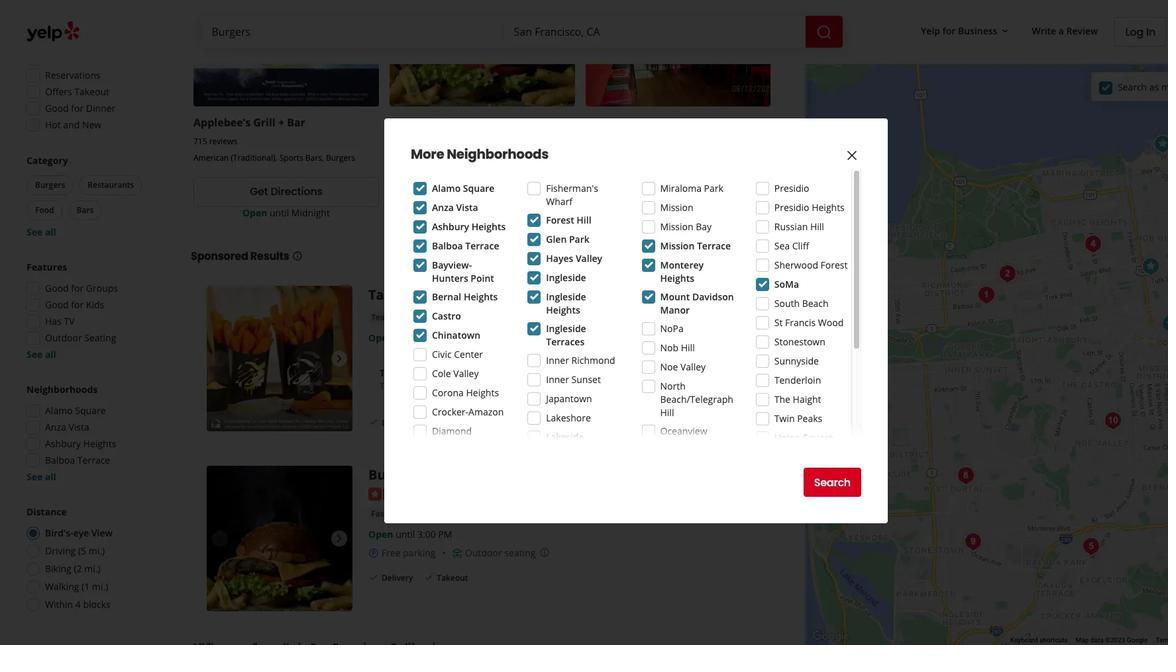 Task type: locate. For each thing, give the bounding box(es) containing it.
1 all from the top
[[45, 226, 56, 239]]

1 horizontal spatial park
[[704, 182, 723, 195]]

mi.) up (1
[[84, 563, 100, 576]]

1 vertical spatial next image
[[331, 531, 347, 547]]

manor
[[660, 304, 690, 317]]

biking
[[45, 563, 71, 576]]

slideshow element
[[207, 286, 352, 432], [207, 466, 352, 612]]

taco bell® nacho fries taco bell® nacho fries are back for a limited time. read more
[[380, 367, 650, 393]]

terrace for monterey
[[697, 240, 731, 252]]

2 vertical spatial ingleside
[[546, 323, 586, 335]]

see all down has at the left of the page
[[27, 348, 56, 361]]

tenderloin right burgers link
[[498, 312, 544, 324]]

0 vertical spatial bun appétit image
[[1157, 311, 1168, 338]]

0 horizontal spatial balboa terrace
[[45, 454, 110, 467]]

1 horizontal spatial alamo
[[432, 182, 461, 195]]

back
[[499, 380, 519, 393]]

applebee's
[[193, 115, 250, 130]]

lakeshore
[[546, 412, 591, 425]]

monterey heights
[[660, 259, 704, 285]]

order down more neighborhoods
[[455, 184, 484, 200]]

park for glen park
[[569, 233, 589, 246]]

0 horizontal spatial now
[[71, 36, 91, 48]]

forest hill
[[546, 214, 591, 227]]

next image for bun appétit
[[331, 531, 347, 547]]

4.5 star rating image
[[389, 137, 461, 150], [368, 488, 440, 502]]

0 vertical spatial tenderloin
[[498, 312, 544, 324]]

3 see all button from the top
[[27, 471, 56, 484]]

0 vertical spatial see all button
[[27, 226, 56, 239]]

2 inner from the top
[[546, 374, 569, 386]]

16 chevron down v2 image
[[1000, 26, 1011, 36]]

corona heights
[[432, 387, 499, 400]]

2 see all from the top
[[27, 348, 56, 361]]

2 previous image from the top
[[212, 531, 228, 547]]

union square
[[774, 432, 833, 445]]

1 horizontal spatial anza
[[432, 201, 454, 214]]

write
[[1032, 24, 1056, 37]]

0 vertical spatial bell®
[[404, 367, 429, 379]]

bernal
[[432, 291, 461, 303]]

order now link down more neighborhoods
[[389, 177, 575, 206]]

(2 right 4.5
[[482, 136, 490, 149]]

0 vertical spatial previous image
[[212, 351, 228, 367]]

hill up "oceanview"
[[660, 407, 674, 419]]

2 horizontal spatial square
[[803, 432, 833, 445]]

until up free parking
[[396, 529, 415, 541]]

1 horizontal spatial food
[[390, 509, 409, 520]]

presidio up presidio heights at the right of page
[[774, 182, 809, 195]]

fast left food,
[[389, 155, 405, 167]]

bun appétit up fast food
[[368, 466, 447, 484]]

for inside button
[[943, 24, 956, 37]]

outdoor for outdoor seating
[[465, 547, 502, 560]]

vista inside more neighborhoods dialog
[[456, 201, 478, 214]]

option group containing distance
[[23, 506, 164, 616]]

more
[[626, 380, 650, 393]]

ingleside up the terraces
[[546, 323, 586, 335]]

open left 11:00
[[634, 206, 658, 219]]

burgers button
[[27, 176, 74, 195], [456, 311, 492, 324]]

good for kids
[[45, 299, 104, 311]]

0 vertical spatial ashbury
[[432, 221, 469, 233]]

order up open until 11:00 pm
[[651, 184, 680, 200]]

all down has at the left of the page
[[45, 348, 56, 361]]

ingleside for ingleside heights
[[546, 291, 586, 303]]

valley up corona heights at the left bottom of page
[[453, 368, 479, 380]]

2 order now link from the left
[[585, 177, 771, 206]]

food up free
[[390, 509, 409, 520]]

group
[[23, 15, 164, 136], [24, 154, 164, 239], [23, 261, 164, 362], [23, 384, 164, 484]]

inner down the terraces
[[546, 354, 569, 367]]

order now link
[[389, 177, 575, 206], [585, 177, 771, 206]]

2 presidio from the top
[[774, 201, 809, 214]]

bun appétit image
[[1157, 311, 1168, 338], [207, 466, 352, 612]]

limited
[[547, 380, 579, 393]]

as
[[1149, 80, 1159, 93]]

fast
[[389, 155, 405, 167], [371, 509, 388, 520]]

1 horizontal spatial search
[[1118, 80, 1147, 93]]

0 vertical spatial alamo square
[[432, 182, 495, 195]]

offers
[[45, 52, 72, 65], [45, 85, 72, 98]]

0 horizontal spatial park
[[569, 233, 589, 246]]

the haight
[[774, 394, 821, 406]]

1 horizontal spatial anza vista
[[432, 201, 478, 214]]

taco down open until 10:00 pm
[[380, 367, 401, 379]]

slideshow element for bun appétit
[[207, 466, 352, 612]]

fries left are
[[459, 380, 479, 393]]

0 horizontal spatial fast
[[371, 509, 388, 520]]

ingleside heights
[[546, 291, 586, 317]]

ingleside down hayes
[[546, 272, 586, 284]]

1 vertical spatial balboa
[[45, 454, 75, 467]]

yelp
[[921, 24, 940, 37]]

0 vertical spatial balboa
[[432, 240, 463, 252]]

3 see all from the top
[[27, 471, 56, 484]]

1 vertical spatial taco
[[380, 367, 401, 379]]

offers down open now
[[45, 52, 72, 65]]

0 vertical spatial see
[[27, 226, 43, 239]]

0 vertical spatial 3:00
[[489, 206, 508, 219]]

2 vertical spatial good
[[45, 299, 69, 311]]

valley for hayes valley
[[576, 252, 602, 265]]

1 vertical spatial square
[[75, 405, 106, 417]]

good down features
[[45, 282, 69, 295]]

mission down miraloma
[[660, 201, 693, 214]]

burgers right bars,
[[326, 153, 355, 164]]

1 horizontal spatial terrace
[[465, 240, 499, 252]]

0 horizontal spatial (2
[[74, 563, 82, 576]]

1 vertical spatial good
[[45, 282, 69, 295]]

0 vertical spatial (2
[[482, 136, 490, 149]]

fast food button
[[368, 508, 412, 521]]

alamo
[[432, 182, 461, 195], [45, 405, 73, 417]]

takeout up dinner
[[74, 85, 109, 98]]

0 vertical spatial ingleside
[[546, 272, 586, 284]]

0 vertical spatial appétit
[[413, 115, 453, 130]]

previous image
[[212, 351, 228, 367], [212, 531, 228, 547]]

balboa up distance
[[45, 454, 75, 467]]

monterey
[[660, 259, 704, 272]]

valley for noe valley
[[680, 361, 706, 374]]

(2 inside option group
[[74, 563, 82, 576]]

1 vertical spatial balboa terrace
[[45, 454, 110, 467]]

0 vertical spatial all
[[45, 226, 56, 239]]

0 horizontal spatial ashbury
[[45, 438, 81, 451]]

2 all from the top
[[45, 348, 56, 361]]

until up bayview-
[[468, 206, 487, 219]]

0 horizontal spatial tenderloin
[[498, 312, 544, 324]]

11:00
[[683, 206, 706, 219]]

applebee's grill + bar link
[[193, 115, 305, 130]]

next image
[[331, 351, 347, 367], [331, 531, 347, 547]]

None search field
[[201, 16, 845, 48]]

food inside group
[[35, 205, 54, 216]]

bun up fast food
[[368, 466, 395, 484]]

1 next image from the top
[[331, 351, 347, 367]]

park up the "hayes valley"
[[569, 233, 589, 246]]

0 vertical spatial forest
[[546, 214, 574, 227]]

2 vertical spatial mission
[[660, 240, 695, 252]]

taco bell image
[[1137, 254, 1164, 280], [207, 286, 352, 432]]

1 horizontal spatial order now link
[[585, 177, 771, 206]]

good for good for kids
[[45, 299, 69, 311]]

previous image for bun appétit
[[212, 531, 228, 547]]

reviews)
[[492, 136, 528, 149]]

offers for offers delivery
[[45, 52, 72, 65]]

1 vertical spatial anza
[[45, 421, 66, 434]]

appétit up more
[[413, 115, 453, 130]]

2 good from the top
[[45, 282, 69, 295]]

0 vertical spatial park
[[704, 182, 723, 195]]

reservations
[[45, 69, 101, 81]]

tenderloin inside more neighborhoods dialog
[[774, 374, 821, 387]]

1 vertical spatial food
[[390, 509, 409, 520]]

order now link up the mission bay
[[585, 177, 771, 206]]

balboa terrace
[[432, 240, 499, 252], [45, 454, 110, 467]]

open up 16 parking v2 'icon'
[[368, 529, 393, 541]]

2 mission from the top
[[660, 221, 693, 233]]

for down offers takeout
[[71, 102, 84, 115]]

3 good from the top
[[45, 299, 69, 311]]

get directions
[[250, 184, 323, 200]]

0 vertical spatial square
[[463, 182, 495, 195]]

16 checkmark v2 image
[[368, 418, 379, 428], [424, 418, 434, 428], [368, 573, 379, 584], [424, 573, 434, 584]]

see all up distance
[[27, 471, 56, 484]]

hill inside north beach/telegraph hill
[[660, 407, 674, 419]]

open until 3:00 pm up free parking
[[368, 529, 452, 541]]

1 vertical spatial offers
[[45, 85, 72, 98]]

search inside button
[[814, 475, 851, 491]]

now up offers delivery
[[71, 36, 91, 48]]

open now
[[45, 36, 91, 48]]

outdoor inside group
[[45, 332, 82, 345]]

mexican button
[[412, 311, 451, 324]]

davidson
[[692, 291, 734, 303]]

0 vertical spatial presidio
[[774, 182, 809, 195]]

valley right noe
[[680, 361, 706, 374]]

open until 10:00 pm
[[368, 332, 457, 344]]

see all button down food button
[[27, 226, 56, 239]]

1 offers from the top
[[45, 52, 72, 65]]

0 vertical spatial alamo
[[432, 182, 461, 195]]

pm left the wharf
[[510, 206, 524, 219]]

park for miraloma park
[[704, 182, 723, 195]]

1 vertical spatial fast
[[371, 509, 388, 520]]

taco for taco bell® nacho fries taco bell® nacho fries are back for a limited time. read more
[[380, 367, 401, 379]]

columbus burgers
[[585, 115, 682, 130]]

now for first order now link from right
[[683, 184, 706, 200]]

3:00 up the parking
[[417, 529, 436, 541]]

tenderloin up the haight
[[774, 374, 821, 387]]

1 horizontal spatial (2
[[482, 136, 490, 149]]

1 horizontal spatial alamo square
[[432, 182, 495, 195]]

0 horizontal spatial neighborhoods
[[27, 384, 98, 396]]

map region
[[762, 0, 1168, 646]]

more neighborhoods dialog
[[0, 0, 1168, 646]]

mission down open until 11:00 pm
[[660, 221, 693, 233]]

chinatown
[[432, 329, 480, 342]]

1 vertical spatial outdoor
[[465, 547, 502, 560]]

anza inside more neighborhoods dialog
[[432, 201, 454, 214]]

ingleside up ingleside terraces
[[546, 291, 586, 303]]

open down tex-
[[368, 332, 393, 344]]

0 vertical spatial good
[[45, 102, 69, 115]]

wow!! burgers & grill image
[[960, 529, 986, 556]]

fast food
[[371, 509, 409, 520]]

1 slideshow element from the top
[[207, 286, 352, 432]]

search down visitacion valley
[[814, 475, 851, 491]]

delivery down free
[[382, 573, 413, 584]]

1 horizontal spatial order now
[[651, 184, 706, 200]]

see all button down has at the left of the page
[[27, 348, 56, 361]]

open until 3:00 pm down more neighborhoods
[[440, 206, 524, 219]]

all down food button
[[45, 226, 56, 239]]

1 vertical spatial bun appétit link
[[368, 466, 447, 484]]

1 horizontal spatial fast
[[389, 155, 405, 167]]

seating
[[504, 547, 536, 560]]

delivery up reservations
[[74, 52, 109, 65]]

1 vertical spatial bun
[[368, 466, 395, 484]]

1 horizontal spatial neighborhoods
[[447, 145, 549, 164]]

diamond heights
[[432, 425, 472, 451]]

hill
[[577, 214, 591, 227], [810, 221, 824, 233], [681, 342, 695, 354], [660, 407, 674, 419]]

burgers down bernal heights
[[459, 312, 490, 323]]

order now down more neighborhoods
[[455, 184, 510, 200]]

inner sunset
[[546, 374, 601, 386]]

(2 for mi.)
[[74, 563, 82, 576]]

2 vertical spatial delivery
[[382, 573, 413, 584]]

open until midnight
[[242, 206, 330, 219]]

neighborhoods
[[447, 145, 549, 164], [27, 384, 98, 396]]

good up has tv
[[45, 299, 69, 311]]

log in link
[[1114, 17, 1167, 46]]

info icon image
[[540, 548, 550, 559], [540, 548, 550, 559]]

nacho up crocker-
[[428, 380, 456, 393]]

sea
[[774, 240, 790, 252]]

2 slideshow element from the top
[[207, 466, 352, 612]]

hot and new
[[45, 119, 102, 131]]

1 inner from the top
[[546, 354, 569, 367]]

search for search as m
[[1118, 80, 1147, 93]]

0 horizontal spatial alamo
[[45, 405, 73, 417]]

write a review
[[1032, 24, 1098, 37]]

a
[[538, 380, 544, 393]]

distance
[[27, 506, 67, 519]]

burgers down 4.5
[[453, 155, 482, 167]]

1 vertical spatial tenderloin
[[774, 374, 821, 387]]

for down good for groups
[[71, 299, 84, 311]]

(2 for reviews)
[[482, 136, 490, 149]]

bar
[[287, 115, 305, 130]]

0 horizontal spatial 3:00
[[417, 529, 436, 541]]

forest down the wharf
[[546, 214, 574, 227]]

1 order now link from the left
[[389, 177, 575, 206]]

mission up "monterey"
[[660, 240, 695, 252]]

for right the yelp on the right top of page
[[943, 24, 956, 37]]

0 horizontal spatial vista
[[69, 421, 89, 434]]

anza vista
[[432, 201, 478, 214], [45, 421, 89, 434]]

hill right nob
[[681, 342, 695, 354]]

appétit for the bottommost bun appétit link
[[398, 466, 447, 484]]

nacho
[[431, 367, 461, 379], [428, 380, 456, 393]]

in
[[1146, 24, 1156, 39]]

delivery for taco
[[382, 418, 413, 429]]

4.5 star rating image up fast food
[[368, 488, 440, 502]]

ingleside for ingleside
[[546, 272, 586, 284]]

takeout down corona
[[437, 418, 468, 429]]

1 presidio from the top
[[774, 182, 809, 195]]

1 vertical spatial ingleside
[[546, 291, 586, 303]]

1 previous image from the top
[[212, 351, 228, 367]]

0 horizontal spatial terrace
[[77, 454, 110, 467]]

appétit down diamond heights
[[398, 466, 447, 484]]

burgers down the category
[[35, 180, 65, 191]]

outdoor right 16 outdoor seating v2 image
[[465, 547, 502, 560]]

1 vertical spatial ashbury
[[45, 438, 81, 451]]

forest right 'sherwood'
[[821, 259, 848, 272]]

alamo square
[[432, 182, 495, 195], [45, 405, 106, 417]]

2 ingleside from the top
[[546, 291, 586, 303]]

2 see all button from the top
[[27, 348, 56, 361]]

hill for russian hill
[[810, 221, 824, 233]]

1 horizontal spatial vista
[[456, 201, 478, 214]]

group containing neighborhoods
[[23, 384, 164, 484]]

sponsored
[[191, 249, 248, 264]]

fries down center
[[463, 367, 485, 379]]

neighborhoods inside more neighborhoods dialog
[[447, 145, 549, 164]]

2 next image from the top
[[331, 531, 347, 547]]

0 vertical spatial mi.)
[[89, 545, 105, 558]]

has
[[45, 315, 61, 328]]

blocks
[[83, 599, 110, 612]]

3 ingleside from the top
[[546, 323, 586, 335]]

food,
[[407, 155, 427, 167]]

calibur image
[[952, 463, 979, 490]]

balboa terrace inside more neighborhoods dialog
[[432, 240, 499, 252]]

3 see from the top
[[27, 471, 43, 484]]

burgers inside burgers link
[[459, 312, 490, 323]]

japantown
[[546, 393, 592, 405]]

bay
[[696, 221, 712, 233]]

heights inside ingleside heights
[[546, 304, 580, 317]]

alamo inside group
[[45, 405, 73, 417]]

bun up food,
[[389, 115, 411, 130]]

order now
[[455, 184, 510, 200], [651, 184, 706, 200]]

see all button for alamo square
[[27, 471, 56, 484]]

civic
[[432, 348, 452, 361]]

1 horizontal spatial ashbury
[[432, 221, 469, 233]]

0 vertical spatial open until 3:00 pm
[[440, 206, 524, 219]]

1 horizontal spatial balboa
[[432, 240, 463, 252]]

burgers button down the category
[[27, 176, 74, 195]]

hill down presidio heights at the right of page
[[810, 221, 824, 233]]

1 vertical spatial appétit
[[398, 466, 447, 484]]

hi-way burger & fry image
[[1099, 408, 1126, 435]]

1 horizontal spatial burgers button
[[456, 311, 492, 324]]

taco
[[368, 286, 399, 304], [380, 367, 401, 379], [380, 380, 400, 393]]

see
[[27, 226, 43, 239], [27, 348, 43, 361], [27, 471, 43, 484]]

0 vertical spatial inner
[[546, 354, 569, 367]]

taco up tex-mex
[[368, 286, 399, 304]]

1 vertical spatial delivery
[[382, 418, 413, 429]]

midnight
[[291, 206, 330, 219]]

search left as
[[1118, 80, 1147, 93]]

takeout down 16 outdoor seating v2 image
[[437, 573, 468, 584]]

1 ingleside from the top
[[546, 272, 586, 284]]

fast up 16 parking v2 'icon'
[[371, 509, 388, 520]]

balboa terrace up bayview-
[[432, 240, 499, 252]]

4.5
[[466, 136, 479, 149]]

presidio up russian
[[774, 201, 809, 214]]

map
[[1076, 637, 1089, 645]]

3 mission from the top
[[660, 240, 695, 252]]

1 vertical spatial forest
[[821, 259, 848, 272]]

takeout
[[74, 85, 109, 98], [437, 418, 468, 429], [437, 573, 468, 584]]

0 vertical spatial balboa terrace
[[432, 240, 499, 252]]

burgers button down bernal heights
[[456, 311, 492, 324]]

bun appétit
[[389, 115, 453, 130], [368, 466, 447, 484]]

applebee's grill + bar image
[[1149, 131, 1168, 158]]

alamo square inside more neighborhoods dialog
[[432, 182, 495, 195]]

offers down reservations
[[45, 85, 72, 98]]

heights
[[812, 201, 845, 214], [472, 221, 506, 233], [660, 272, 694, 285], [464, 291, 498, 303], [546, 304, 580, 317], [466, 387, 499, 400], [83, 438, 116, 451], [432, 439, 465, 451]]

food left bars
[[35, 205, 54, 216]]

mission for mission terrace
[[660, 240, 695, 252]]

cole
[[432, 368, 451, 380]]

2 vertical spatial takeout
[[437, 573, 468, 584]]

now up 11:00
[[683, 184, 706, 200]]

mi.) right (5
[[89, 545, 105, 558]]

uncle boy's image
[[973, 282, 999, 309]]

1 good from the top
[[45, 102, 69, 115]]

see all button up distance
[[27, 471, 56, 484]]

sponsored results
[[191, 249, 289, 264]]

bun appétit for the bottommost bun appétit link
[[368, 466, 447, 484]]

0 vertical spatial offers
[[45, 52, 72, 65]]

balboa inside more neighborhoods dialog
[[432, 240, 463, 252]]

are
[[482, 380, 496, 393]]

delivery for bun
[[382, 573, 413, 584]]

0 horizontal spatial anza
[[45, 421, 66, 434]]

results
[[250, 249, 289, 264]]

1 vertical spatial open until 3:00 pm
[[368, 529, 452, 541]]

terrace for bayview-
[[465, 240, 499, 252]]

3 all from the top
[[45, 471, 56, 484]]

nacho down civic
[[431, 367, 461, 379]]

1 vertical spatial see all button
[[27, 348, 56, 361]]

balboa terrace up distance
[[45, 454, 110, 467]]

2 see from the top
[[27, 348, 43, 361]]

anza vista inside more neighborhoods dialog
[[432, 201, 478, 214]]

0 horizontal spatial forest
[[546, 214, 574, 227]]

1 vertical spatial bun appétit
[[368, 466, 447, 484]]

1 horizontal spatial now
[[487, 184, 510, 200]]

good up "hot"
[[45, 102, 69, 115]]

park
[[704, 182, 723, 195], [569, 233, 589, 246]]

mi.) right (1
[[92, 581, 108, 594]]

0 vertical spatial bun appétit
[[389, 115, 453, 130]]

group containing features
[[23, 261, 164, 362]]

food
[[35, 205, 54, 216], [390, 509, 409, 520]]

valley up search button
[[818, 451, 843, 464]]

eye
[[73, 527, 89, 540]]

1 vertical spatial previous image
[[212, 531, 228, 547]]

balboa up bayview-
[[432, 240, 463, 252]]

taco left cole
[[380, 380, 400, 393]]

beach/telegraph
[[660, 394, 733, 406]]

option group
[[23, 506, 164, 616]]

nob
[[660, 342, 678, 354]]

peaks
[[797, 413, 822, 425]]

0 vertical spatial ashbury heights
[[432, 221, 506, 233]]

now down more neighborhoods
[[487, 184, 510, 200]]

2 offers from the top
[[45, 85, 72, 98]]

see all down food button
[[27, 226, 56, 239]]

twin peaks
[[774, 413, 822, 425]]

1 vertical spatial see all
[[27, 348, 56, 361]]

0 horizontal spatial square
[[75, 405, 106, 417]]

0 vertical spatial next image
[[331, 351, 347, 367]]

for up good for kids
[[71, 282, 84, 295]]

1 vertical spatial (2
[[74, 563, 82, 576]]

fast inside button
[[371, 509, 388, 520]]



Task type: describe. For each thing, give the bounding box(es) containing it.
burgers inside applebee's grill + bar 715 reviews american (traditional), sports bars, burgers
[[326, 153, 355, 164]]

now for first order now link
[[487, 184, 510, 200]]

get directions link
[[193, 177, 379, 206]]

richmond
[[571, 354, 615, 367]]

outdoor for outdoor seating
[[45, 332, 82, 345]]

1 see all button from the top
[[27, 226, 56, 239]]

1 vertical spatial 4.5 star rating image
[[368, 488, 440, 502]]

16 outdoor seating v2 image
[[452, 548, 462, 559]]

until down mex
[[396, 332, 415, 344]]

appétit for topmost bun appétit link
[[413, 115, 453, 130]]

burgers right columbus
[[641, 115, 682, 130]]

biking (2 mi.)
[[45, 563, 100, 576]]

1 vertical spatial bell®
[[402, 380, 426, 393]]

lakeside
[[546, 431, 584, 444]]

open up bayview-
[[440, 206, 465, 219]]

beach
[[802, 297, 829, 310]]

get
[[250, 184, 268, 200]]

takeout for taco bell
[[437, 418, 468, 429]]

the
[[774, 394, 790, 406]]

0 horizontal spatial balboa
[[45, 454, 75, 467]]

previous image for taco bell
[[212, 351, 228, 367]]

within 4 blocks
[[45, 599, 110, 612]]

tv
[[64, 315, 75, 328]]

slideshow element for taco bell
[[207, 286, 352, 432]]

inner for inner sunset
[[546, 374, 569, 386]]

crocker-
[[432, 406, 468, 419]]

pm up 16 outdoor seating v2 image
[[438, 529, 452, 541]]

bird's-eye view
[[45, 527, 113, 540]]

close image
[[844, 148, 860, 164]]

cliff
[[792, 240, 809, 252]]

roam artisan burgers image
[[1080, 231, 1106, 258]]

taco bell link
[[368, 286, 427, 304]]

1 horizontal spatial 3:00
[[489, 206, 508, 219]]

applebee's grill + bar 715 reviews american (traditional), sports bars, burgers
[[193, 115, 355, 164]]

0 horizontal spatial bun appétit image
[[207, 466, 352, 612]]

for for groups
[[71, 282, 84, 295]]

now inside group
[[71, 36, 91, 48]]

good for groups
[[45, 282, 118, 295]]

1 horizontal spatial bun appétit image
[[1157, 311, 1168, 338]]

reviews
[[209, 136, 237, 147]]

see all for good
[[27, 348, 56, 361]]

1 see from the top
[[27, 226, 43, 239]]

suggested
[[27, 15, 74, 27]]

group containing category
[[24, 154, 164, 239]]

1 vertical spatial taco bell image
[[207, 286, 352, 432]]

has tv
[[45, 315, 75, 328]]

good for good for dinner
[[45, 102, 69, 115]]

presidio for presidio heights
[[774, 201, 809, 214]]

heights inside group
[[83, 438, 116, 451]]

read
[[602, 380, 624, 393]]

mexican
[[415, 312, 448, 323]]

all for alamo square
[[45, 471, 56, 484]]

715
[[193, 136, 207, 147]]

sea cliff
[[774, 240, 809, 252]]

2 order from the left
[[651, 184, 680, 200]]

bell
[[402, 286, 427, 304]]

neighborhoods inside group
[[27, 384, 98, 396]]

+
[[278, 115, 284, 130]]

hayes
[[546, 252, 573, 265]]

bayview-
[[432, 259, 472, 272]]

presidio for presidio
[[774, 182, 809, 195]]

amazon
[[468, 406, 504, 419]]

more neighborhoods
[[411, 145, 549, 164]]

fast food link
[[368, 508, 412, 521]]

alamo inside more neighborhoods dialog
[[432, 182, 461, 195]]

until up the mission bay
[[661, 206, 680, 219]]

group containing suggested
[[23, 15, 164, 136]]

oceanview
[[660, 425, 707, 438]]

presidio heights
[[774, 201, 845, 214]]

1 see all from the top
[[27, 226, 56, 239]]

mexican link
[[412, 311, 451, 324]]

1 order now from the left
[[455, 184, 510, 200]]

hot
[[45, 119, 61, 131]]

search for search
[[814, 475, 851, 491]]

yelp for business
[[921, 24, 997, 37]]

keyboard shortcuts button
[[1010, 637, 1068, 646]]

open down get
[[242, 206, 267, 219]]

castro
[[432, 310, 461, 323]]

2 vertical spatial square
[[803, 432, 833, 445]]

dinner
[[86, 102, 116, 115]]

free parking
[[382, 547, 436, 560]]

valley for visitacion valley
[[818, 451, 843, 464]]

for
[[522, 380, 536, 393]]

16 parking v2 image
[[368, 548, 379, 559]]

term link
[[1156, 637, 1168, 645]]

0 vertical spatial bun appétit link
[[389, 115, 453, 130]]

shortcuts
[[1040, 637, 1068, 645]]

business
[[958, 24, 997, 37]]

review
[[1066, 24, 1098, 37]]

1 vertical spatial vista
[[69, 421, 89, 434]]

mission for mission bay
[[660, 221, 693, 233]]

fisherman's
[[546, 182, 598, 195]]

hill for nob hill
[[681, 342, 695, 354]]

takeout inside group
[[74, 85, 109, 98]]

bars,
[[305, 153, 324, 164]]

4.5 (2 reviews)
[[466, 136, 528, 149]]

delivery inside group
[[74, 52, 109, 65]]

search button
[[803, 468, 861, 498]]

taco bell
[[368, 286, 427, 304]]

fast for fast food, salad, burgers
[[389, 155, 405, 167]]

free
[[382, 547, 401, 560]]

good for good for groups
[[45, 282, 69, 295]]

north
[[660, 380, 686, 393]]

for for business
[[943, 24, 956, 37]]

for for dinner
[[71, 102, 84, 115]]

see for alamo
[[27, 471, 43, 484]]

native burger image
[[994, 261, 1021, 288]]

inner richmond
[[546, 354, 615, 367]]

ashbury heights inside more neighborhoods dialog
[[432, 221, 506, 233]]

(1
[[82, 581, 90, 594]]

hunters
[[432, 272, 468, 285]]

takeout for bun appétit
[[437, 573, 468, 584]]

fast food, salad, burgers
[[389, 155, 482, 167]]

bayview- hunters point
[[432, 259, 494, 285]]

next image for taco bell
[[331, 351, 347, 367]]

see for good
[[27, 348, 43, 361]]

2 order now from the left
[[651, 184, 706, 200]]

heights inside monterey heights
[[660, 272, 694, 285]]

parking
[[403, 547, 436, 560]]

wharf
[[546, 195, 572, 208]]

0 vertical spatial taco bell image
[[1137, 254, 1164, 280]]

(traditional),
[[231, 153, 277, 164]]

1 vertical spatial nacho
[[428, 380, 456, 393]]

mission terrace
[[660, 240, 731, 252]]

pm up civic center
[[443, 332, 457, 344]]

1 vertical spatial burgers button
[[456, 311, 492, 324]]

search image
[[816, 24, 832, 40]]

hill for forest hill
[[577, 214, 591, 227]]

mi.) for biking (2 mi.)
[[84, 563, 100, 576]]

1 mission from the top
[[660, 201, 693, 214]]

inner for inner richmond
[[546, 354, 569, 367]]

offers for offers takeout
[[45, 85, 72, 98]]

anza vista inside group
[[45, 421, 89, 434]]

until down the get directions at the top left of the page
[[270, 206, 289, 219]]

valley for cole valley
[[453, 368, 479, 380]]

st francis wood
[[774, 317, 844, 329]]

fast for fast food
[[371, 509, 388, 520]]

taco for taco bell
[[368, 286, 399, 304]]

restaurants button
[[79, 176, 143, 195]]

more
[[411, 145, 444, 164]]

0 vertical spatial fries
[[463, 367, 485, 379]]

walking
[[45, 581, 79, 594]]

pm up bay
[[709, 206, 723, 219]]

0 horizontal spatial ashbury heights
[[45, 438, 116, 451]]

open down suggested
[[45, 36, 69, 48]]

log
[[1125, 24, 1144, 39]]

ashbury inside group
[[45, 438, 81, 451]]

diamond
[[432, 425, 472, 438]]

1 horizontal spatial forest
[[821, 259, 848, 272]]

2 vertical spatial taco
[[380, 380, 400, 393]]

crocker-amazon
[[432, 406, 504, 419]]

ingleside for ingleside terraces
[[546, 323, 586, 335]]

all for good for groups
[[45, 348, 56, 361]]

ashbury inside more neighborhoods dialog
[[432, 221, 469, 233]]

(5
[[78, 545, 86, 558]]

term
[[1156, 637, 1168, 645]]

balboa terrace inside group
[[45, 454, 110, 467]]

terraces
[[546, 336, 585, 348]]

sherwood
[[774, 259, 818, 272]]

south
[[774, 297, 800, 310]]

heights inside diamond heights
[[432, 439, 465, 451]]

tex-
[[371, 312, 387, 323]]

hayes valley
[[546, 252, 602, 265]]

©2023
[[1105, 637, 1125, 645]]

mount
[[660, 291, 690, 303]]

for for kids
[[71, 299, 84, 311]]

visitacion
[[774, 451, 815, 464]]

st
[[774, 317, 783, 329]]

keyboard
[[1010, 637, 1038, 645]]

0 vertical spatial 4.5 star rating image
[[389, 137, 461, 150]]

1 vertical spatial fries
[[459, 380, 479, 393]]

google image
[[809, 629, 853, 646]]

stonestown
[[774, 336, 825, 348]]

0 vertical spatial bun
[[389, 115, 411, 130]]

maillards smash burgers image
[[842, 403, 868, 430]]

mi.) for walking (1 mi.)
[[92, 581, 108, 594]]

bun appétit for topmost bun appétit link
[[389, 115, 453, 130]]

columbus burgers link
[[585, 115, 682, 130]]

0 horizontal spatial alamo square
[[45, 405, 106, 417]]

0 vertical spatial nacho
[[431, 367, 461, 379]]

see all for alamo
[[27, 471, 56, 484]]

4
[[75, 599, 81, 612]]

square inside group
[[75, 405, 106, 417]]

terrace inside group
[[77, 454, 110, 467]]

fisherman's wharf
[[546, 182, 598, 208]]

mi.) for driving (5 mi.)
[[89, 545, 105, 558]]

hidden spot exl image
[[1078, 534, 1104, 560]]

see all button for good for groups
[[27, 348, 56, 361]]

burgers button inside group
[[27, 176, 74, 195]]

16 info v2 image
[[292, 251, 302, 261]]

1 order from the left
[[455, 184, 484, 200]]

noe
[[660, 361, 678, 374]]

columbus
[[585, 115, 638, 130]]



Task type: vqa. For each thing, say whether or not it's contained in the screenshot.
Inner
yes



